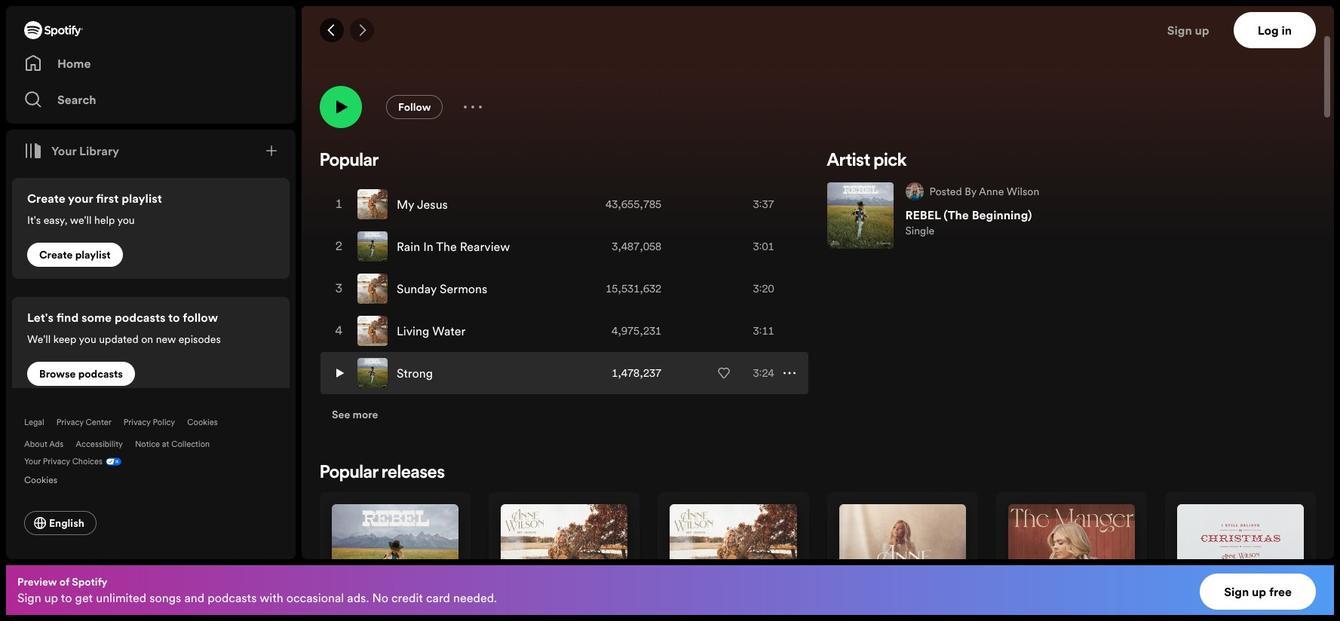 Task type: vqa. For each thing, say whether or not it's contained in the screenshot.
Rain In The Rearview Cell
yes



Task type: describe. For each thing, give the bounding box(es) containing it.
to inside the let's find some podcasts to follow we'll keep you updated on new episodes
[[168, 309, 180, 326]]

by
[[965, 184, 977, 199]]

up inside preview of spotify sign up to get unlimited songs and podcasts with occasional ads. no credit card needed.
[[44, 590, 58, 606]]

pick
[[874, 152, 907, 170]]

browse podcasts link
[[27, 362, 135, 386]]

card
[[426, 590, 450, 606]]

3,487,058
[[612, 239, 661, 254]]

we'll
[[27, 332, 51, 347]]

living water
[[397, 323, 466, 339]]

sign inside preview of spotify sign up to get unlimited songs and podcasts with occasional ads. no credit card needed.
[[17, 590, 41, 606]]

notice at collection
[[135, 439, 210, 450]]

strong link
[[397, 365, 433, 382]]

follow button
[[386, 95, 443, 119]]

we'll
[[70, 213, 92, 228]]

strong
[[397, 365, 433, 382]]

the
[[436, 238, 457, 255]]

rain in the rearview
[[397, 238, 510, 255]]

home
[[57, 55, 91, 72]]

see
[[332, 407, 350, 422]]

living water link
[[397, 323, 466, 339]]

(the
[[944, 207, 969, 223]]

accessibility
[[76, 439, 123, 450]]

your
[[68, 190, 93, 207]]

popular releases
[[320, 465, 445, 483]]

privacy center link
[[56, 417, 111, 428]]

notice
[[135, 439, 160, 450]]

your privacy choices button
[[24, 456, 103, 468]]

up for sign up free
[[1252, 584, 1267, 600]]

popular releases element
[[320, 465, 1316, 622]]

needed.
[[453, 590, 497, 606]]

preview
[[17, 575, 57, 590]]

your library
[[51, 143, 119, 159]]

rearview
[[460, 238, 510, 255]]

strong cell
[[358, 353, 573, 394]]

rebel (the beginning) single
[[906, 207, 1032, 238]]

english
[[49, 516, 84, 531]]

log
[[1258, 22, 1279, 38]]

rain
[[397, 238, 420, 255]]

log in
[[1258, 22, 1292, 38]]

new
[[156, 332, 176, 347]]

go forward image
[[356, 24, 368, 36]]

search link
[[24, 84, 278, 115]]

privacy policy link
[[124, 417, 175, 428]]

about ads
[[24, 439, 64, 450]]

your for your library
[[51, 143, 76, 159]]

create playlist
[[39, 247, 111, 262]]

strong row
[[321, 352, 808, 394]]

california consumer privacy act (ccpa) opt-out icon image
[[103, 456, 121, 471]]

follow
[[183, 309, 218, 326]]

popular for popular
[[320, 152, 379, 170]]

1,927,940 monthly listeners
[[320, 29, 469, 46]]

you for first
[[117, 213, 135, 228]]

4,975,231
[[612, 324, 661, 339]]

up for sign up
[[1195, 22, 1210, 38]]

1,927,940
[[320, 29, 374, 46]]

sign up
[[1167, 22, 1210, 38]]

create for your
[[27, 190, 65, 207]]

wilson
[[1007, 184, 1040, 199]]

privacy for privacy center
[[56, 417, 84, 428]]

about ads link
[[24, 439, 64, 450]]

anne wilson image
[[906, 183, 924, 201]]

3:24
[[753, 366, 774, 381]]

help
[[94, 213, 115, 228]]

living water cell
[[358, 311, 573, 351]]

my jesus cell
[[358, 184, 573, 225]]

policy
[[153, 417, 175, 428]]

releases
[[382, 465, 445, 483]]

follow
[[398, 100, 431, 115]]

keep
[[53, 332, 76, 347]]

let's find some podcasts to follow we'll keep you updated on new episodes
[[27, 309, 221, 347]]

main element
[[6, 6, 296, 560]]

preview of spotify sign up to get unlimited songs and podcasts with occasional ads. no credit card needed.
[[17, 575, 497, 606]]

water
[[432, 323, 466, 339]]

3:37
[[753, 197, 774, 212]]

privacy center
[[56, 417, 111, 428]]

popular for popular releases
[[320, 465, 378, 483]]

some
[[81, 309, 112, 326]]

first
[[96, 190, 119, 207]]

3:01
[[753, 239, 774, 254]]

sign for sign up
[[1167, 22, 1192, 38]]

43,655,785
[[606, 197, 661, 212]]

0 horizontal spatial cookies
[[24, 474, 57, 487]]

to inside preview of spotify sign up to get unlimited songs and podcasts with occasional ads. no credit card needed.
[[61, 590, 72, 606]]

and
[[184, 590, 205, 606]]

no
[[372, 590, 388, 606]]

3:20
[[753, 281, 774, 296]]

see more button
[[320, 395, 390, 434]]



Task type: locate. For each thing, give the bounding box(es) containing it.
episodes
[[179, 332, 221, 347]]

sunday sermons cell
[[358, 269, 573, 309]]

podcasts inside 'link'
[[78, 367, 123, 382]]

search
[[57, 91, 96, 108]]

2 vertical spatial podcasts
[[208, 590, 257, 606]]

sign up button
[[1161, 12, 1234, 48]]

1 horizontal spatial cookies link
[[187, 417, 218, 428]]

unlimited
[[96, 590, 146, 606]]

songs
[[150, 590, 181, 606]]

privacy up the notice
[[124, 417, 151, 428]]

free
[[1269, 584, 1292, 600]]

3:11
[[753, 324, 774, 339]]

create inside create your first playlist it's easy, we'll help you
[[27, 190, 65, 207]]

create inside button
[[39, 247, 73, 262]]

living
[[397, 323, 429, 339]]

1 vertical spatial podcasts
[[78, 367, 123, 382]]

2 popular from the top
[[320, 465, 378, 483]]

you right keep
[[79, 332, 96, 347]]

up left of
[[44, 590, 58, 606]]

your left library
[[51, 143, 76, 159]]

top bar and user menu element
[[302, 6, 1334, 54]]

0 vertical spatial to
[[168, 309, 180, 326]]

privacy
[[56, 417, 84, 428], [124, 417, 151, 428], [43, 456, 70, 468]]

sign inside 'button'
[[1167, 22, 1192, 38]]

artist pick
[[827, 152, 907, 170]]

playlist down help
[[75, 247, 111, 262]]

play strong by anne wilson image
[[333, 364, 345, 382]]

you inside the let's find some podcasts to follow we'll keep you updated on new episodes
[[79, 332, 96, 347]]

to left get
[[61, 590, 72, 606]]

your privacy choices
[[24, 456, 103, 468]]

in
[[423, 238, 434, 255]]

cookies up the collection
[[187, 417, 218, 428]]

you for some
[[79, 332, 96, 347]]

create
[[27, 190, 65, 207], [39, 247, 73, 262]]

cookies down the your privacy choices
[[24, 474, 57, 487]]

your down about
[[24, 456, 41, 468]]

your library button
[[18, 136, 125, 166]]

1 popular from the top
[[320, 152, 379, 170]]

podcasts right and
[[208, 590, 257, 606]]

1 horizontal spatial cookies
[[187, 417, 218, 428]]

0 vertical spatial cookies
[[187, 417, 218, 428]]

updated
[[99, 332, 139, 347]]

home link
[[24, 48, 278, 78]]

in
[[1282, 22, 1292, 38]]

privacy up the ads
[[56, 417, 84, 428]]

1 horizontal spatial you
[[117, 213, 135, 228]]

see more
[[332, 407, 378, 422]]

get
[[75, 590, 93, 606]]

create up easy,
[[27, 190, 65, 207]]

up inside button
[[1252, 584, 1267, 600]]

you
[[117, 213, 135, 228], [79, 332, 96, 347]]

posted
[[930, 184, 962, 199]]

your for your privacy choices
[[24, 456, 41, 468]]

up
[[1195, 22, 1210, 38], [1252, 584, 1267, 600], [44, 590, 58, 606]]

browse
[[39, 367, 76, 382]]

1,478,237
[[612, 366, 661, 381]]

1 horizontal spatial sign
[[1167, 22, 1192, 38]]

find
[[56, 309, 79, 326]]

sign inside button
[[1224, 584, 1249, 600]]

0 vertical spatial create
[[27, 190, 65, 207]]

sign for sign up free
[[1224, 584, 1249, 600]]

1 vertical spatial to
[[61, 590, 72, 606]]

my
[[397, 196, 414, 213]]

0 horizontal spatial your
[[24, 456, 41, 468]]

spotify image
[[24, 21, 83, 39]]

more
[[353, 407, 378, 422]]

podcasts
[[115, 309, 166, 326], [78, 367, 123, 382], [208, 590, 257, 606]]

sign up free button
[[1200, 574, 1316, 610]]

0 horizontal spatial up
[[44, 590, 58, 606]]

1 vertical spatial cookies link
[[24, 471, 70, 487]]

podcasts inside preview of spotify sign up to get unlimited songs and podcasts with occasional ads. no credit card needed.
[[208, 590, 257, 606]]

privacy policy
[[124, 417, 175, 428]]

my jesus
[[397, 196, 448, 213]]

1 vertical spatial popular
[[320, 465, 378, 483]]

1 vertical spatial playlist
[[75, 247, 111, 262]]

podcasts inside the let's find some podcasts to follow we'll keep you updated on new episodes
[[115, 309, 166, 326]]

0 horizontal spatial to
[[61, 590, 72, 606]]

up left 'log'
[[1195, 22, 1210, 38]]

cookies link down the your privacy choices
[[24, 471, 70, 487]]

you right help
[[117, 213, 135, 228]]

0 vertical spatial popular
[[320, 152, 379, 170]]

podcasts down updated
[[78, 367, 123, 382]]

you inside create your first playlist it's easy, we'll help you
[[117, 213, 135, 228]]

to up "new"
[[168, 309, 180, 326]]

create for playlist
[[39, 247, 73, 262]]

sign up free
[[1224, 584, 1292, 600]]

1 vertical spatial cookies
[[24, 474, 57, 487]]

notice at collection link
[[135, 439, 210, 450]]

your
[[51, 143, 76, 159], [24, 456, 41, 468]]

1 vertical spatial your
[[24, 456, 41, 468]]

ads.
[[347, 590, 369, 606]]

up inside 'button'
[[1195, 22, 1210, 38]]

go back image
[[326, 24, 338, 36]]

playlist
[[122, 190, 162, 207], [75, 247, 111, 262]]

0 horizontal spatial sign
[[17, 590, 41, 606]]

spotify
[[72, 575, 107, 590]]

my jesus link
[[397, 196, 448, 213]]

2 horizontal spatial up
[[1252, 584, 1267, 600]]

jesus
[[417, 196, 448, 213]]

privacy down the ads
[[43, 456, 70, 468]]

listeners
[[424, 29, 469, 46]]

playlist inside button
[[75, 247, 111, 262]]

0 vertical spatial you
[[117, 213, 135, 228]]

center
[[86, 417, 111, 428]]

create your first playlist it's easy, we'll help you
[[27, 190, 162, 228]]

1 horizontal spatial playlist
[[122, 190, 162, 207]]

at
[[162, 439, 169, 450]]

with
[[260, 590, 283, 606]]

choices
[[72, 456, 103, 468]]

0 horizontal spatial cookies link
[[24, 471, 70, 487]]

log in button
[[1234, 12, 1316, 48]]

rain in the rearview cell
[[358, 226, 573, 267]]

easy,
[[44, 213, 67, 228]]

monthly
[[377, 29, 421, 46]]

accessibility link
[[76, 439, 123, 450]]

playlist inside create your first playlist it's easy, we'll help you
[[122, 190, 162, 207]]

anne
[[979, 184, 1004, 199]]

rebel (the beginning) link
[[906, 207, 1032, 223]]

sermons
[[440, 281, 488, 297]]

cookies
[[187, 417, 218, 428], [24, 474, 57, 487]]

it's
[[27, 213, 41, 228]]

1 vertical spatial create
[[39, 247, 73, 262]]

of
[[59, 575, 69, 590]]

0 vertical spatial your
[[51, 143, 76, 159]]

2 horizontal spatial sign
[[1224, 584, 1249, 600]]

english button
[[24, 511, 96, 536]]

1 horizontal spatial up
[[1195, 22, 1210, 38]]

0 vertical spatial cookies link
[[187, 417, 218, 428]]

podcasts up on
[[115, 309, 166, 326]]

sign
[[1167, 22, 1192, 38], [1224, 584, 1249, 600], [17, 590, 41, 606]]

your inside button
[[51, 143, 76, 159]]

0 horizontal spatial playlist
[[75, 247, 111, 262]]

ads
[[49, 439, 64, 450]]

0 horizontal spatial you
[[79, 332, 96, 347]]

library
[[79, 143, 119, 159]]

1 horizontal spatial to
[[168, 309, 180, 326]]

15,531,632
[[606, 281, 661, 296]]

let's
[[27, 309, 54, 326]]

sunday
[[397, 281, 437, 297]]

create down easy,
[[39, 247, 73, 262]]

0 vertical spatial podcasts
[[115, 309, 166, 326]]

playlist right the first
[[122, 190, 162, 207]]

0 vertical spatial playlist
[[122, 190, 162, 207]]

credit
[[391, 590, 423, 606]]

about
[[24, 439, 47, 450]]

1 horizontal spatial your
[[51, 143, 76, 159]]

rebel
[[906, 207, 941, 223]]

up left free
[[1252, 584, 1267, 600]]

3:37 cell
[[705, 184, 795, 225]]

posted by anne wilson
[[930, 184, 1040, 199]]

privacy for privacy policy
[[124, 417, 151, 428]]

sunday sermons link
[[397, 281, 488, 297]]

cookies link up the collection
[[187, 417, 218, 428]]

1 vertical spatial you
[[79, 332, 96, 347]]

3:24 cell
[[705, 353, 795, 394]]



